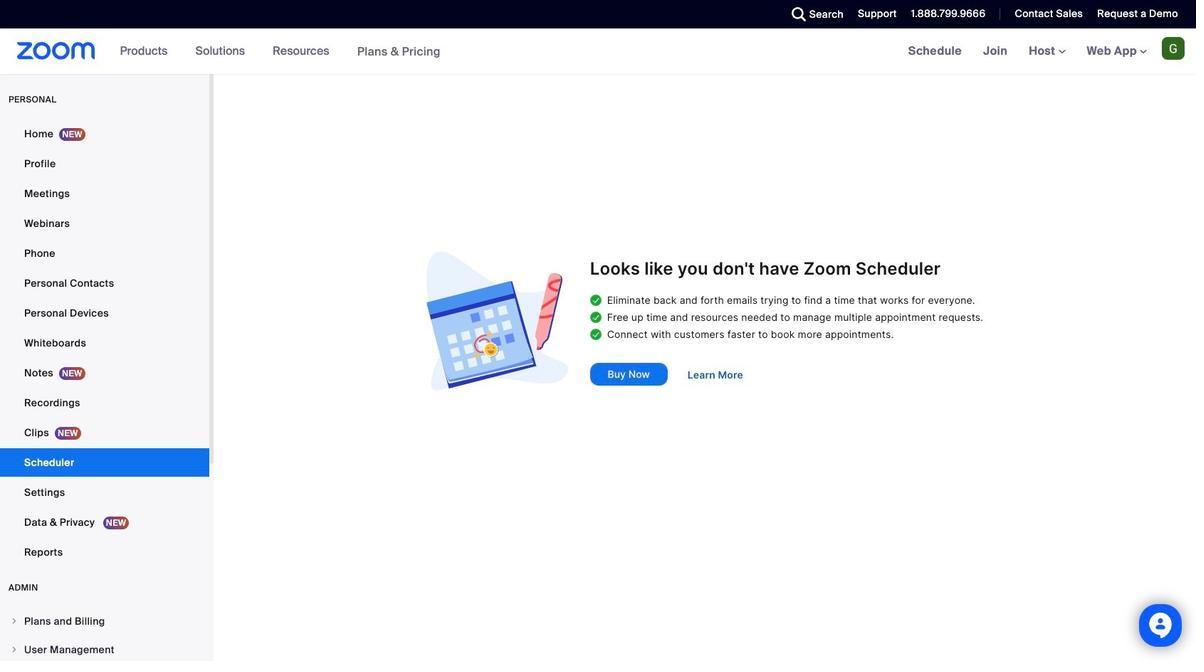 Task type: vqa. For each thing, say whether or not it's contained in the screenshot.
Admin Menu 'MENU'
yes



Task type: locate. For each thing, give the bounding box(es) containing it.
meetings navigation
[[898, 28, 1196, 75]]

admin menu menu
[[0, 608, 209, 661]]

menu item
[[0, 608, 209, 635], [0, 636, 209, 661]]

1 menu item from the top
[[0, 608, 209, 635]]

personal menu menu
[[0, 120, 209, 568]]

right image
[[10, 617, 19, 626]]

zoom logo image
[[17, 42, 95, 60]]

1 vertical spatial menu item
[[0, 636, 209, 661]]

product information navigation
[[109, 28, 451, 75]]

profile picture image
[[1162, 37, 1185, 60]]

banner
[[0, 28, 1196, 75]]

2 menu item from the top
[[0, 636, 209, 661]]

0 vertical spatial menu item
[[0, 608, 209, 635]]



Task type: describe. For each thing, give the bounding box(es) containing it.
right image
[[10, 646, 19, 654]]



